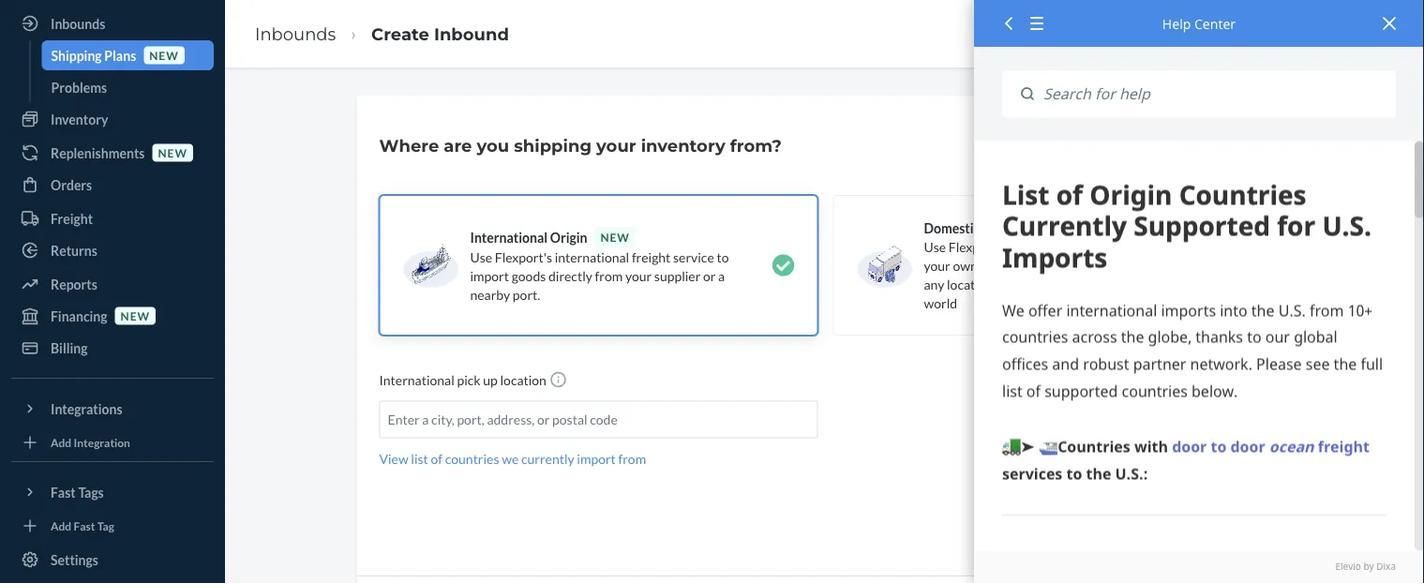 Task type: locate. For each thing, give the bounding box(es) containing it.
a left city,
[[422, 412, 429, 428]]

new for shipping plans
[[149, 48, 179, 62]]

1 vertical spatial a
[[422, 412, 429, 428]]

new right 'plans' at the top left
[[149, 48, 179, 62]]

from inside use flexport's international freight service to import goods directly from your supplier or a nearby port.
[[595, 268, 623, 284]]

import for goods
[[470, 268, 509, 284]]

inventory
[[641, 135, 726, 156]]

nearby
[[470, 287, 510, 302]]

or down "carrier"
[[999, 276, 1011, 292]]

to
[[717, 249, 729, 265], [1022, 257, 1034, 273]]

1 vertical spatial fast
[[74, 519, 95, 533]]

or left postal
[[537, 412, 550, 428]]

from right currently
[[619, 451, 646, 467]]

origin inside domestic origin use flexport's extensive us trucking network or your own carrier to inbound your products from any location, or ship parcel from anywhere in the world
[[983, 220, 1020, 236]]

1 horizontal spatial inbounds
[[255, 23, 336, 44]]

up
[[483, 372, 498, 388]]

new down reports link
[[121, 309, 150, 323]]

reports
[[51, 276, 97, 292]]

fast inside add fast tag link
[[74, 519, 95, 533]]

1 horizontal spatial use
[[924, 239, 946, 255]]

Search search field
[[1034, 70, 1396, 118]]

supplier
[[654, 268, 701, 284]]

to right 'service'
[[717, 249, 729, 265]]

by
[[1364, 561, 1375, 573]]

0 horizontal spatial import
[[470, 268, 509, 284]]

0 horizontal spatial to
[[717, 249, 729, 265]]

or right network
[[1186, 239, 1199, 255]]

1 vertical spatial international
[[379, 372, 455, 388]]

use
[[924, 239, 946, 255], [470, 249, 492, 265]]

freight link
[[11, 204, 214, 234]]

code
[[590, 412, 618, 428]]

ship
[[1014, 276, 1038, 292]]

returns
[[51, 242, 97, 258]]

elevio
[[1336, 561, 1362, 573]]

fast left tag
[[74, 519, 95, 533]]

location
[[500, 372, 547, 388]]

fast tags
[[51, 484, 104, 500]]

1 vertical spatial add
[[51, 519, 71, 533]]

0 horizontal spatial origin
[[550, 229, 587, 245]]

of
[[431, 451, 443, 467]]

shipping
[[51, 47, 102, 63]]

your
[[597, 135, 636, 156], [924, 257, 951, 273], [1086, 257, 1113, 273], [625, 268, 652, 284]]

port,
[[457, 412, 485, 428]]

your up any
[[924, 257, 951, 273]]

network
[[1135, 239, 1184, 255]]

new
[[149, 48, 179, 62], [158, 146, 188, 159], [601, 230, 630, 244], [121, 309, 150, 323]]

your down trucking
[[1086, 257, 1113, 273]]

0 horizontal spatial international
[[379, 372, 455, 388]]

freight
[[632, 249, 671, 265]]

0 vertical spatial international
[[470, 229, 548, 245]]

your down freight
[[625, 268, 652, 284]]

create inbound
[[371, 23, 509, 44]]

1 horizontal spatial import
[[577, 451, 616, 467]]

pick
[[457, 372, 481, 388]]

from down "international"
[[595, 268, 623, 284]]

add integration link
[[11, 431, 214, 454]]

import up nearby
[[470, 268, 509, 284]]

view list of countries we currently import from button
[[379, 450, 646, 468]]

a inside use flexport's international freight service to import goods directly from your supplier or a nearby port.
[[718, 268, 725, 284]]

postal
[[552, 412, 588, 428]]

use down domestic at the right top of the page
[[924, 239, 946, 255]]

billing link
[[11, 333, 214, 363]]

are
[[444, 135, 472, 156]]

own
[[953, 257, 978, 273]]

0 horizontal spatial use
[[470, 249, 492, 265]]

import inside use flexport's international freight service to import goods directly from your supplier or a nearby port.
[[470, 268, 509, 284]]

0 horizontal spatial inbounds link
[[11, 8, 214, 38]]

inbound
[[1037, 257, 1084, 273]]

inbounds
[[51, 15, 105, 31], [255, 23, 336, 44]]

use up nearby
[[470, 249, 492, 265]]

inventory link
[[11, 104, 214, 134]]

fast
[[51, 484, 76, 500], [74, 519, 95, 533]]

international pick up location
[[379, 372, 549, 388]]

1 vertical spatial import
[[577, 451, 616, 467]]

1 add from the top
[[51, 436, 71, 449]]

list
[[411, 451, 428, 467]]

new for financing
[[121, 309, 150, 323]]

inbounds link
[[11, 8, 214, 38], [255, 23, 336, 44]]

add left 'integration'
[[51, 436, 71, 449]]

from up the the
[[1169, 257, 1197, 273]]

1 horizontal spatial a
[[718, 268, 725, 284]]

international
[[470, 229, 548, 245], [379, 372, 455, 388]]

view
[[379, 451, 409, 467]]

the
[[1181, 276, 1200, 292]]

1 horizontal spatial to
[[1022, 257, 1034, 273]]

import down code
[[577, 451, 616, 467]]

flexport's
[[495, 249, 552, 265]]

0 vertical spatial add
[[51, 436, 71, 449]]

0 vertical spatial fast
[[51, 484, 76, 500]]

plans
[[104, 47, 136, 63]]

0 vertical spatial a
[[718, 268, 725, 284]]

international up flexport's
[[470, 229, 548, 245]]

import
[[470, 268, 509, 284], [577, 451, 616, 467]]

international origin
[[470, 229, 587, 245]]

add for add fast tag
[[51, 519, 71, 533]]

use flexport's international freight service to import goods directly from your supplier or a nearby port.
[[470, 249, 729, 302]]

new up "international"
[[601, 230, 630, 244]]

extensive
[[1009, 239, 1063, 255]]

create
[[371, 23, 429, 44]]

0 vertical spatial import
[[470, 268, 509, 284]]

inventory
[[51, 111, 108, 127]]

help center
[[1163, 15, 1236, 32]]

from?
[[730, 135, 782, 156]]

1 horizontal spatial international
[[470, 229, 548, 245]]

your right shipping
[[597, 135, 636, 156]]

integrations
[[51, 401, 122, 417]]

orders
[[51, 177, 92, 193]]

create inbound link
[[371, 23, 509, 44]]

fast left tags
[[51, 484, 76, 500]]

add up settings
[[51, 519, 71, 533]]

view list of countries we currently import from
[[379, 451, 646, 467]]

returns link
[[11, 235, 214, 265]]

problems
[[51, 79, 107, 95]]

0 horizontal spatial inbounds
[[51, 15, 105, 31]]

1 horizontal spatial origin
[[983, 220, 1020, 236]]

to up ship
[[1022, 257, 1034, 273]]

origin
[[983, 220, 1020, 236], [550, 229, 587, 245]]

integrations button
[[11, 394, 214, 424]]

new for replenishments
[[158, 146, 188, 159]]

2 add from the top
[[51, 519, 71, 533]]

orders link
[[11, 170, 214, 200]]

tag
[[97, 519, 114, 533]]

new up orders link
[[158, 146, 188, 159]]

origin up "international"
[[550, 229, 587, 245]]

origin up flexport's
[[983, 220, 1020, 236]]

elevio by dixa link
[[1003, 561, 1396, 574]]

us
[[1066, 239, 1082, 255]]

to inside domestic origin use flexport's extensive us trucking network or your own carrier to inbound your products from any location, or ship parcel from anywhere in the world
[[1022, 257, 1034, 273]]

a
[[718, 268, 725, 284], [422, 412, 429, 428]]

directly
[[549, 268, 593, 284]]

a right supplier
[[718, 268, 725, 284]]

or down 'service'
[[703, 268, 716, 284]]

financing
[[51, 308, 107, 324]]

import inside button
[[577, 451, 616, 467]]

international up enter
[[379, 372, 455, 388]]

international for international origin
[[470, 229, 548, 245]]



Task type: vqa. For each thing, say whether or not it's contained in the screenshot.
the right 'center'
no



Task type: describe. For each thing, give the bounding box(es) containing it.
replenishments
[[51, 145, 145, 161]]

elevio by dixa
[[1336, 561, 1396, 573]]

location,
[[947, 276, 996, 292]]

address,
[[487, 412, 535, 428]]

port.
[[513, 287, 540, 302]]

new for international origin
[[601, 230, 630, 244]]

goods
[[512, 268, 546, 284]]

fast tags button
[[11, 477, 214, 507]]

tags
[[78, 484, 104, 500]]

flexport's
[[949, 239, 1006, 255]]

international
[[555, 249, 629, 265]]

breadcrumbs navigation
[[240, 6, 524, 61]]

import for from
[[577, 451, 616, 467]]

trucking
[[1085, 239, 1133, 255]]

parcel
[[1040, 276, 1076, 292]]

help
[[1163, 15, 1191, 32]]

integration
[[74, 436, 130, 449]]

reports link
[[11, 269, 214, 299]]

countries
[[445, 451, 499, 467]]

from right parcel
[[1078, 276, 1106, 292]]

settings link
[[11, 545, 214, 575]]

products
[[1115, 257, 1167, 273]]

dixa
[[1377, 561, 1396, 573]]

add for add integration
[[51, 436, 71, 449]]

international for international pick up location
[[379, 372, 455, 388]]

or inside use flexport's international freight service to import goods directly from your supplier or a nearby port.
[[703, 268, 716, 284]]

fast inside dropdown button
[[51, 484, 76, 500]]

from inside button
[[619, 451, 646, 467]]

you
[[477, 135, 509, 156]]

city,
[[432, 412, 455, 428]]

use inside domestic origin use flexport's extensive us trucking network or your own carrier to inbound your products from any location, or ship parcel from anywhere in the world
[[924, 239, 946, 255]]

problems link
[[42, 72, 214, 102]]

any
[[924, 276, 945, 292]]

billing
[[51, 340, 88, 356]]

service
[[673, 249, 714, 265]]

currently
[[521, 451, 575, 467]]

center
[[1195, 15, 1236, 32]]

use inside use flexport's international freight service to import goods directly from your supplier or a nearby port.
[[470, 249, 492, 265]]

freight
[[51, 211, 93, 226]]

1 horizontal spatial inbounds link
[[255, 23, 336, 44]]

0 horizontal spatial a
[[422, 412, 429, 428]]

origin for international
[[550, 229, 587, 245]]

add integration
[[51, 436, 130, 449]]

shipping
[[514, 135, 592, 156]]

enter a city, port, address, or postal code
[[388, 412, 618, 428]]

to inside use flexport's international freight service to import goods directly from your supplier or a nearby port.
[[717, 249, 729, 265]]

where are you shipping your inventory from?
[[379, 135, 782, 156]]

add fast tag
[[51, 519, 114, 533]]

add fast tag link
[[11, 515, 214, 537]]

domestic origin use flexport's extensive us trucking network or your own carrier to inbound your products from any location, or ship parcel from anywhere in the world
[[924, 220, 1200, 311]]

where
[[379, 135, 439, 156]]

shipping plans
[[51, 47, 136, 63]]

enter
[[388, 412, 420, 428]]

world
[[924, 295, 958, 311]]

origin for domestic
[[983, 220, 1020, 236]]

inbounds inside breadcrumbs navigation
[[255, 23, 336, 44]]

in
[[1168, 276, 1179, 292]]

inbound
[[434, 23, 509, 44]]

we
[[502, 451, 519, 467]]

anywhere
[[1109, 276, 1165, 292]]

carrier
[[980, 257, 1019, 273]]

your inside use flexport's international freight service to import goods directly from your supplier or a nearby port.
[[625, 268, 652, 284]]

check circle image
[[772, 254, 795, 277]]

domestic
[[924, 220, 980, 236]]

settings
[[51, 552, 98, 568]]



